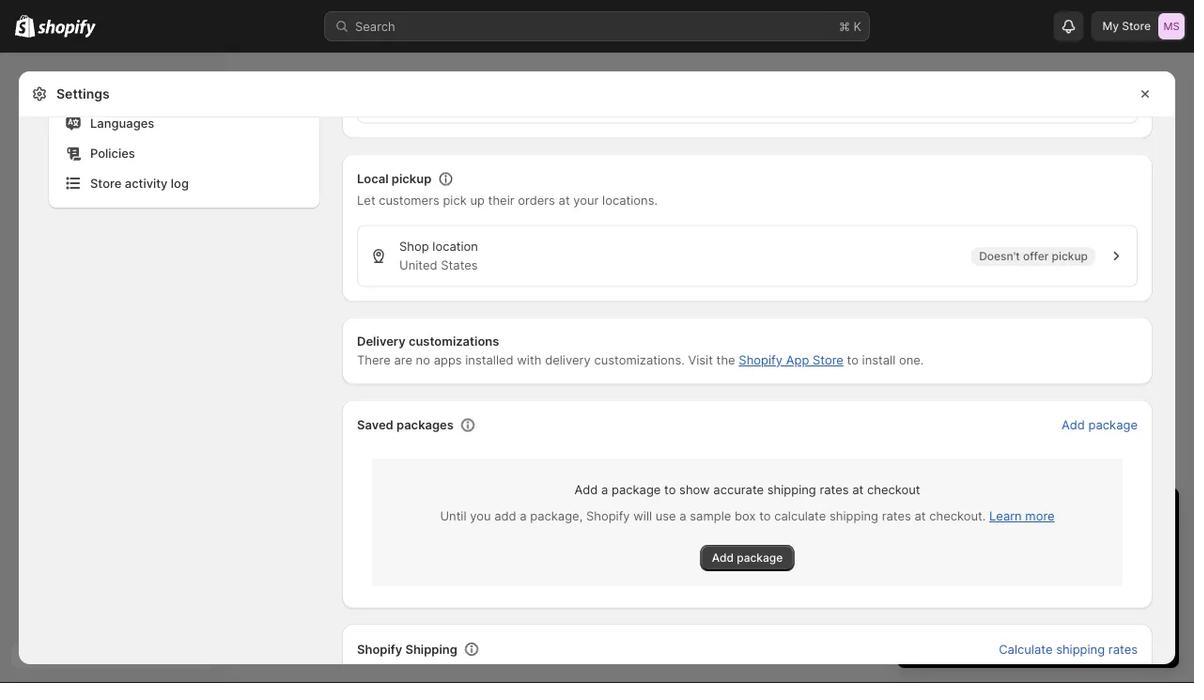 Task type: locate. For each thing, give the bounding box(es) containing it.
location
[[433, 239, 478, 254]]

a left package,
[[520, 509, 527, 523]]

packages
[[397, 418, 454, 432]]

and
[[1002, 595, 1024, 609], [382, 662, 404, 676]]

shipping
[[405, 642, 458, 656], [672, 662, 722, 676]]

0 vertical spatial store
[[983, 576, 1012, 591]]

at
[[559, 193, 570, 208], [853, 483, 864, 497], [915, 509, 926, 523]]

1 vertical spatial pickup
[[1052, 249, 1088, 263]]

activity
[[125, 176, 168, 190]]

1 vertical spatial add
[[575, 483, 598, 497]]

shipping labels link
[[505, 662, 591, 676]]

apps
[[434, 353, 462, 367]]

customers
[[379, 193, 440, 208]]

1 horizontal spatial store
[[813, 353, 844, 367]]

your left locations.
[[573, 193, 599, 208]]

to up 'bonus' at the right bottom
[[1052, 576, 1064, 591]]

and down the "credit"
[[1002, 595, 1024, 609]]

until
[[440, 509, 467, 523]]

shipping up print
[[405, 642, 458, 656]]

1 horizontal spatial shipping
[[672, 662, 722, 676]]

learn
[[990, 509, 1022, 523]]

0 vertical spatial pickup
[[392, 171, 432, 186]]

at left checkout
[[853, 483, 864, 497]]

1 vertical spatial shipping
[[672, 662, 722, 676]]

add package down until you add a package, shopify will use a sample box to calculate shipping rates at checkout. learn more
[[712, 551, 783, 565]]

the
[[717, 353, 736, 367]]

add package button down until you add a package, shopify will use a sample box to calculate shipping rates at checkout. learn more
[[701, 545, 794, 571]]

search
[[355, 19, 395, 33]]

0 vertical spatial store
[[1122, 19, 1151, 33]]

pickup up customers on the left top of page
[[392, 171, 432, 186]]

delivery customizations there are no apps installed with delivery customizations. visit the shopify app store to install one.
[[357, 334, 924, 367]]

0 horizontal spatial and
[[382, 662, 404, 676]]

and inside the to customize your online store and add bonus features
[[1002, 595, 1024, 609]]

1 horizontal spatial at
[[853, 483, 864, 497]]

rates left '3'
[[882, 509, 911, 523]]

3 days left in your trial button
[[897, 488, 1179, 527]]

add package
[[1062, 418, 1138, 432], [712, 551, 783, 565]]

shopify
[[739, 353, 783, 367], [586, 509, 630, 523], [357, 642, 402, 656], [625, 662, 669, 676]]

add
[[494, 509, 516, 523], [1027, 595, 1049, 609]]

⌘
[[839, 19, 850, 33]]

shipping
[[768, 483, 816, 497], [830, 509, 879, 523], [1056, 642, 1105, 656], [505, 662, 554, 676]]

at left days in the right bottom of the page
[[915, 509, 926, 523]]

pickup right "offer"
[[1052, 249, 1088, 263]]

print
[[407, 662, 434, 676]]

0 vertical spatial and
[[1002, 595, 1024, 609]]

until you add a package, shopify will use a sample box to calculate shipping rates at checkout. learn more
[[440, 509, 1055, 523]]

add up 3 days left in your trial dropdown button
[[1062, 418, 1085, 432]]

you
[[470, 509, 491, 523]]

to left install at the bottom right of page
[[847, 353, 859, 367]]

1 vertical spatial add package button
[[701, 545, 794, 571]]

your right 'in'
[[1036, 504, 1075, 527]]

1 horizontal spatial and
[[1002, 595, 1024, 609]]

store down policies at top
[[90, 176, 122, 190]]

store right app
[[983, 576, 1012, 591]]

your inside the to customize your online store and add bonus features
[[1130, 576, 1155, 591]]

2 vertical spatial store
[[813, 353, 844, 367]]

shopify shipping
[[357, 642, 458, 656]]

3 days left in your trial
[[916, 504, 1114, 527]]

store right app
[[813, 353, 844, 367]]

and down shopify shipping
[[382, 662, 404, 676]]

your
[[573, 193, 599, 208], [1036, 504, 1075, 527], [1130, 576, 1155, 591], [1026, 629, 1050, 643]]

0 vertical spatial add package
[[1062, 418, 1138, 432]]

1 horizontal spatial pickup
[[1052, 249, 1088, 263]]

2 vertical spatial package
[[737, 551, 783, 565]]

1 horizontal spatial add
[[712, 551, 734, 565]]

1 horizontal spatial rates
[[882, 509, 911, 523]]

to customize your online store and add bonus features
[[931, 576, 1155, 609]]

there
[[357, 353, 391, 367]]

to
[[847, 353, 859, 367], [664, 483, 676, 497], [759, 509, 771, 523], [1052, 576, 1064, 591]]

2 vertical spatial add
[[712, 551, 734, 565]]

a right 'use'
[[680, 509, 687, 523]]

add down the "credit"
[[1027, 595, 1049, 609]]

dialog
[[1183, 71, 1194, 683]]

one.
[[899, 353, 924, 367]]

1 horizontal spatial add package
[[1062, 418, 1138, 432]]

policies
[[90, 146, 135, 160]]

0 horizontal spatial package
[[612, 483, 661, 497]]

and inside settings dialog
[[382, 662, 404, 676]]

store down $50 app store credit
[[969, 595, 999, 609]]

add down the sample
[[712, 551, 734, 565]]

a
[[601, 483, 608, 497], [520, 509, 527, 523], [680, 509, 687, 523]]

box
[[735, 509, 756, 523]]

store right my
[[1122, 19, 1151, 33]]

1 horizontal spatial add
[[1027, 595, 1049, 609]]

0 horizontal spatial rates
[[820, 483, 849, 497]]

saved
[[357, 418, 394, 432]]

0 horizontal spatial add package button
[[701, 545, 794, 571]]

0 horizontal spatial a
[[520, 509, 527, 523]]

shopify right "the"
[[739, 353, 783, 367]]

visit
[[688, 353, 713, 367]]

0 vertical spatial rates
[[820, 483, 849, 497]]

left
[[981, 504, 1010, 527]]

labels
[[557, 662, 591, 676]]

in
[[1015, 504, 1031, 527]]

0 horizontal spatial add
[[494, 509, 516, 523]]

plan
[[1053, 629, 1076, 643]]

app
[[786, 353, 809, 367]]

days
[[933, 504, 976, 527]]

0 vertical spatial shipping
[[405, 642, 458, 656]]

shopify right from
[[625, 662, 669, 676]]

store activity log link
[[60, 170, 308, 196]]

sample
[[690, 509, 731, 523]]

locations.
[[602, 193, 658, 208]]

let
[[357, 193, 376, 208]]

1 vertical spatial and
[[382, 662, 404, 676]]

doesn't
[[979, 249, 1020, 263]]

package,
[[530, 509, 583, 523]]

1 vertical spatial package
[[612, 483, 661, 497]]

at right orders
[[559, 193, 570, 208]]

add up package,
[[575, 483, 598, 497]]

0 horizontal spatial add
[[575, 483, 598, 497]]

package
[[1089, 418, 1138, 432], [612, 483, 661, 497], [737, 551, 783, 565]]

shopify up buy
[[357, 642, 402, 656]]

0 vertical spatial add package button
[[1051, 412, 1149, 438]]

add package button up the trial
[[1051, 412, 1149, 438]]

2 horizontal spatial store
[[1122, 19, 1151, 33]]

1 horizontal spatial package
[[737, 551, 783, 565]]

2 horizontal spatial add
[[1062, 418, 1085, 432]]

add inside settings dialog
[[494, 509, 516, 523]]

0 vertical spatial add
[[1062, 418, 1085, 432]]

$50
[[931, 576, 954, 591]]

store activity log
[[90, 176, 189, 190]]

1 vertical spatial store
[[969, 595, 999, 609]]

app
[[958, 576, 979, 591]]

0 vertical spatial add
[[494, 509, 516, 523]]

1 horizontal spatial add package button
[[1051, 412, 1149, 438]]

package up will on the bottom
[[612, 483, 661, 497]]

rates up calculate
[[820, 483, 849, 497]]

package up the trial
[[1089, 418, 1138, 432]]

pickup
[[392, 171, 432, 186], [1052, 249, 1088, 263]]

2 vertical spatial at
[[915, 509, 926, 523]]

bonus
[[1053, 595, 1088, 609]]

0 vertical spatial at
[[559, 193, 570, 208]]

buy and print discounted shipping labels from shopify shipping
[[357, 662, 722, 676]]

pick your plan
[[1001, 629, 1076, 643]]

a left 'show'
[[601, 483, 608, 497]]

add inside the to customize your online store and add bonus features
[[1027, 595, 1049, 609]]

add
[[1062, 418, 1085, 432], [575, 483, 598, 497], [712, 551, 734, 565]]

calculate shipping rates
[[999, 642, 1138, 656]]

log
[[171, 176, 189, 190]]

add right you
[[494, 509, 516, 523]]

add package up the trial
[[1062, 418, 1138, 432]]

united
[[399, 258, 438, 273]]

package down until you add a package, shopify will use a sample box to calculate shipping rates at checkout. learn more
[[737, 551, 783, 565]]

your up the "features"
[[1130, 576, 1155, 591]]

1 horizontal spatial a
[[601, 483, 608, 497]]

0 horizontal spatial store
[[90, 176, 122, 190]]

0 horizontal spatial pickup
[[392, 171, 432, 186]]

0 horizontal spatial add package
[[712, 551, 783, 565]]

2 horizontal spatial package
[[1089, 418, 1138, 432]]

to inside delivery customizations there are no apps installed with delivery customizations. visit the shopify app store to install one.
[[847, 353, 859, 367]]

rates
[[820, 483, 849, 497], [882, 509, 911, 523], [1109, 642, 1138, 656]]

shipping right from
[[672, 662, 722, 676]]

rates down the "features"
[[1109, 642, 1138, 656]]

my
[[1103, 19, 1119, 33]]

1 vertical spatial add
[[1027, 595, 1049, 609]]

2 vertical spatial rates
[[1109, 642, 1138, 656]]

online
[[931, 595, 966, 609]]

3
[[916, 504, 928, 527]]

add package button
[[1051, 412, 1149, 438], [701, 545, 794, 571]]

1 vertical spatial add package
[[712, 551, 783, 565]]



Task type: describe. For each thing, give the bounding box(es) containing it.
checkout.
[[930, 509, 986, 523]]

2 horizontal spatial at
[[915, 509, 926, 523]]

shopify image
[[38, 19, 96, 38]]

pick
[[443, 193, 467, 208]]

calculate
[[775, 509, 826, 523]]

with
[[517, 353, 542, 367]]

let customers pick up their orders at your locations.
[[357, 193, 658, 208]]

$50 app store credit
[[931, 576, 1049, 591]]

my store
[[1103, 19, 1151, 33]]

shopify inside delivery customizations there are no apps installed with delivery customizations. visit the shopify app store to install one.
[[739, 353, 783, 367]]

installed
[[465, 353, 514, 367]]

settings
[[56, 86, 110, 102]]

calculate shipping rates link
[[988, 636, 1149, 663]]

0 vertical spatial package
[[1089, 418, 1138, 432]]

pick your plan link
[[916, 623, 1161, 649]]

shopify image
[[15, 15, 35, 37]]

to right box
[[759, 509, 771, 523]]

no
[[416, 353, 430, 367]]

1 vertical spatial store
[[90, 176, 122, 190]]

local
[[357, 171, 389, 186]]

⌘ k
[[839, 19, 862, 33]]

shopify left will on the bottom
[[586, 509, 630, 523]]

your inside settings dialog
[[573, 193, 599, 208]]

languages
[[90, 116, 154, 130]]

accurate
[[714, 483, 764, 497]]

checkout
[[867, 483, 921, 497]]

to left 'show'
[[664, 483, 676, 497]]

calculate
[[999, 642, 1053, 656]]

settings dialog
[[19, 0, 1176, 683]]

local pickup
[[357, 171, 432, 186]]

3 days left in your trial element
[[897, 537, 1179, 668]]

customizations.
[[594, 353, 685, 367]]

states
[[441, 258, 478, 273]]

saved packages
[[357, 418, 454, 432]]

$50 app store credit link
[[931, 576, 1049, 591]]

discounted
[[437, 662, 502, 676]]

credit
[[1016, 576, 1049, 591]]

customizations
[[409, 334, 499, 349]]

up
[[470, 193, 485, 208]]

k
[[854, 19, 862, 33]]

delivery
[[357, 334, 406, 349]]

will
[[634, 509, 652, 523]]

use
[[656, 509, 676, 523]]

buy
[[357, 662, 379, 676]]

add a package to show accurate shipping rates at checkout
[[575, 483, 921, 497]]

1 vertical spatial at
[[853, 483, 864, 497]]

your inside dropdown button
[[1036, 504, 1075, 527]]

show
[[680, 483, 710, 497]]

store inside delivery customizations there are no apps installed with delivery customizations. visit the shopify app store to install one.
[[813, 353, 844, 367]]

install
[[862, 353, 896, 367]]

languages link
[[60, 110, 308, 136]]

orders
[[518, 193, 555, 208]]

offer
[[1023, 249, 1049, 263]]

0 horizontal spatial shipping
[[405, 642, 458, 656]]

1 vertical spatial rates
[[882, 509, 911, 523]]

your right pick
[[1026, 629, 1050, 643]]

0 horizontal spatial at
[[559, 193, 570, 208]]

learn more link
[[990, 509, 1055, 523]]

customize
[[1067, 576, 1126, 591]]

trial
[[1080, 504, 1114, 527]]

from
[[595, 662, 621, 676]]

shopify app store link
[[739, 353, 844, 367]]

features
[[1092, 595, 1139, 609]]

my store image
[[1159, 13, 1185, 39]]

to inside the to customize your online store and add bonus features
[[1052, 576, 1064, 591]]

delivery
[[545, 353, 591, 367]]

more
[[1026, 509, 1055, 523]]

2 horizontal spatial a
[[680, 509, 687, 523]]

shop location united states
[[399, 239, 478, 273]]

policies link
[[60, 140, 308, 166]]

2 horizontal spatial rates
[[1109, 642, 1138, 656]]

their
[[488, 193, 515, 208]]

shop
[[399, 239, 429, 254]]

store inside the to customize your online store and add bonus features
[[969, 595, 999, 609]]

pick
[[1001, 629, 1023, 643]]

are
[[394, 353, 413, 367]]

doesn't offer pickup
[[979, 249, 1088, 263]]



Task type: vqa. For each thing, say whether or not it's contained in the screenshot.
the left the 'Shipping'
yes



